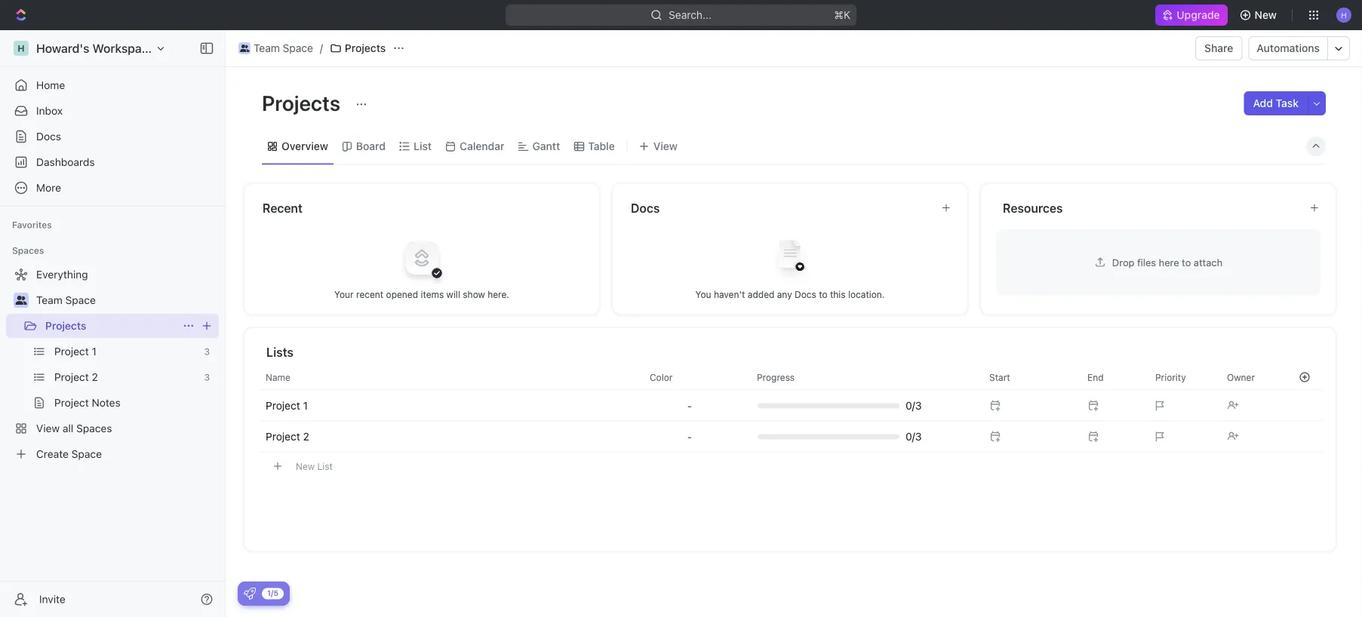 Task type: vqa. For each thing, say whether or not it's contained in the screenshot.
Observatory
no



Task type: describe. For each thing, give the bounding box(es) containing it.
board link
[[353, 136, 386, 157]]

3 for project 2
[[204, 372, 210, 383]]

1 horizontal spatial project 2
[[266, 431, 309, 443]]

overview
[[282, 140, 328, 152]]

1 horizontal spatial team space link
[[235, 39, 317, 57]]

overview link
[[279, 136, 328, 157]]

invite
[[39, 593, 66, 606]]

search...
[[669, 9, 712, 21]]

0 vertical spatial projects
[[345, 42, 386, 54]]

files
[[1138, 257, 1157, 268]]

you
[[696, 289, 712, 300]]

upgrade
[[1177, 9, 1220, 21]]

notes
[[92, 397, 121, 409]]

dashboards
[[36, 156, 95, 168]]

attach
[[1194, 257, 1223, 268]]

new list button
[[260, 453, 1324, 480]]

howard's
[[36, 41, 89, 55]]

lists
[[266, 345, 294, 359]]

no most used docs image
[[760, 228, 821, 288]]

board
[[356, 140, 386, 152]]

gantt link
[[530, 136, 560, 157]]

no recent items image
[[392, 228, 452, 288]]

/
[[320, 42, 323, 54]]

gantt
[[533, 140, 560, 152]]

1 horizontal spatial team space
[[254, 42, 313, 54]]

automations
[[1257, 42, 1320, 54]]

1 horizontal spatial projects link
[[326, 39, 390, 57]]

1 vertical spatial projects
[[262, 90, 345, 115]]

your recent opened items will show here.
[[334, 289, 510, 300]]

favorites button
[[6, 216, 58, 234]]

projects inside the sidebar navigation
[[45, 320, 86, 332]]

user group image
[[240, 45, 249, 52]]

1 horizontal spatial list
[[414, 140, 432, 152]]

sidebar navigation
[[0, 30, 229, 618]]

1 horizontal spatial to
[[1182, 257, 1192, 268]]

recent
[[263, 201, 303, 215]]

inbox link
[[6, 99, 219, 123]]

haven't
[[714, 289, 745, 300]]

project 1 inside the sidebar navigation
[[54, 345, 97, 358]]

your
[[334, 289, 354, 300]]

calendar link
[[457, 136, 505, 157]]

add task
[[1254, 97, 1299, 109]]

1 inside project 1 link
[[92, 345, 97, 358]]

table
[[588, 140, 615, 152]]

docs link
[[6, 125, 219, 149]]

0/3 for project 2
[[906, 431, 922, 443]]

1 vertical spatial docs
[[631, 201, 660, 215]]

2 vertical spatial space
[[72, 448, 102, 461]]

create space
[[36, 448, 102, 461]]

onboarding checklist button element
[[244, 588, 256, 600]]

howard's workspace
[[36, 41, 155, 55]]

resources
[[1003, 201, 1063, 215]]

add
[[1254, 97, 1274, 109]]

h inside howard's workspace, , element
[[18, 43, 25, 54]]

you haven't added any docs to this location.
[[696, 289, 885, 300]]

1 vertical spatial projects link
[[45, 314, 177, 338]]

home
[[36, 79, 65, 91]]

resources button
[[1003, 199, 1298, 217]]

lists button
[[266, 343, 1319, 361]]

table link
[[585, 136, 615, 157]]

h inside h dropdown button
[[1342, 10, 1347, 19]]

dashboards link
[[6, 150, 219, 174]]

tree inside the sidebar navigation
[[6, 263, 219, 467]]

name
[[266, 372, 291, 383]]

calendar
[[460, 140, 505, 152]]

1 vertical spatial 1
[[303, 400, 308, 412]]

here.
[[488, 289, 510, 300]]

view for view
[[654, 140, 678, 152]]

1/5
[[267, 589, 279, 598]]

view all spaces
[[36, 422, 112, 435]]

list link
[[411, 136, 432, 157]]

show
[[463, 289, 485, 300]]

view for view all spaces
[[36, 422, 60, 435]]

project notes
[[54, 397, 121, 409]]

start
[[990, 372, 1011, 383]]

opened
[[386, 289, 418, 300]]

home link
[[6, 73, 219, 97]]

any
[[777, 289, 792, 300]]



Task type: locate. For each thing, give the bounding box(es) containing it.
spaces
[[12, 245, 44, 256], [76, 422, 112, 435]]

new
[[1255, 9, 1277, 21], [296, 461, 315, 472]]

0 horizontal spatial team space link
[[36, 288, 216, 313]]

everything link
[[6, 263, 216, 287]]

1 horizontal spatial spaces
[[76, 422, 112, 435]]

0 vertical spatial project 2
[[54, 371, 98, 384]]

0 vertical spatial project 1
[[54, 345, 97, 358]]

0 vertical spatial space
[[283, 42, 313, 54]]

project
[[54, 345, 89, 358], [54, 371, 89, 384], [54, 397, 89, 409], [266, 400, 300, 412], [266, 431, 300, 443]]

projects right /
[[345, 42, 386, 54]]

tree
[[6, 263, 219, 467]]

1 vertical spatial view
[[36, 422, 60, 435]]

view button
[[634, 129, 683, 164]]

1 horizontal spatial team
[[254, 42, 280, 54]]

recent
[[356, 289, 384, 300]]

workspace
[[92, 41, 155, 55]]

project 1 link down "name"
[[266, 400, 308, 412]]

priority
[[1156, 372, 1186, 383]]

0 horizontal spatial h
[[18, 43, 25, 54]]

drop files here to attach
[[1113, 257, 1223, 268]]

2
[[92, 371, 98, 384], [303, 431, 309, 443]]

1 horizontal spatial 1
[[303, 400, 308, 412]]

automations button
[[1250, 37, 1328, 60]]

view right table at the left of page
[[654, 140, 678, 152]]

1 0/3 from the top
[[906, 400, 922, 412]]

view inside view button
[[654, 140, 678, 152]]

0 horizontal spatial view
[[36, 422, 60, 435]]

owner button
[[1218, 365, 1286, 390]]

share
[[1205, 42, 1234, 54]]

user group image
[[15, 296, 27, 305]]

0 vertical spatial dropdown menu image
[[688, 400, 692, 412]]

project 1 link up project notes link
[[54, 340, 198, 364]]

0 vertical spatial team space link
[[235, 39, 317, 57]]

1 vertical spatial dropdown menu image
[[688, 431, 692, 443]]

1 horizontal spatial project 1 link
[[266, 400, 308, 412]]

1 vertical spatial 0/3
[[906, 431, 922, 443]]

0 vertical spatial docs
[[36, 130, 61, 143]]

project 2 link up new list
[[266, 431, 309, 443]]

1 vertical spatial space
[[65, 294, 96, 307]]

this
[[830, 289, 846, 300]]

1 3 from the top
[[204, 347, 210, 357]]

project 1 down "name"
[[266, 400, 308, 412]]

0 horizontal spatial projects link
[[45, 314, 177, 338]]

1 vertical spatial to
[[819, 289, 828, 300]]

items
[[421, 289, 444, 300]]

0 vertical spatial new
[[1255, 9, 1277, 21]]

project 1 link
[[54, 340, 198, 364], [266, 400, 308, 412]]

team space link left /
[[235, 39, 317, 57]]

team
[[254, 42, 280, 54], [36, 294, 63, 307]]

3 left lists
[[204, 347, 210, 357]]

add task button
[[1244, 91, 1308, 116]]

team space inside tree
[[36, 294, 96, 307]]

0 vertical spatial project 1 link
[[54, 340, 198, 364]]

task
[[1276, 97, 1299, 109]]

spaces right the all
[[76, 422, 112, 435]]

0 vertical spatial 1
[[92, 345, 97, 358]]

project 1
[[54, 345, 97, 358], [266, 400, 308, 412]]

more button
[[6, 176, 219, 200]]

new list
[[296, 461, 333, 472]]

new inside button
[[1255, 9, 1277, 21]]

added
[[748, 289, 775, 300]]

0 vertical spatial 3
[[204, 347, 210, 357]]

team inside tree
[[36, 294, 63, 307]]

tree containing everything
[[6, 263, 219, 467]]

projects down everything
[[45, 320, 86, 332]]

1 horizontal spatial h
[[1342, 10, 1347, 19]]

1 vertical spatial list
[[317, 461, 333, 472]]

share button
[[1196, 36, 1243, 60]]

2 dropdown menu image from the top
[[688, 431, 692, 443]]

0 horizontal spatial to
[[819, 289, 828, 300]]

team space left /
[[254, 42, 313, 54]]

project 2 up new list
[[266, 431, 309, 443]]

0 vertical spatial team space
[[254, 42, 313, 54]]

view button
[[634, 136, 683, 157]]

progress button
[[748, 365, 972, 390]]

1 horizontal spatial project 1
[[266, 400, 308, 412]]

1 vertical spatial project 1 link
[[266, 400, 308, 412]]

priority button
[[1147, 365, 1218, 390]]

space left /
[[283, 42, 313, 54]]

⌘k
[[834, 9, 851, 21]]

2 inside the sidebar navigation
[[92, 371, 98, 384]]

0 horizontal spatial spaces
[[12, 245, 44, 256]]

1 horizontal spatial view
[[654, 140, 678, 152]]

dropdown menu image for project 1
[[688, 400, 692, 412]]

space down view all spaces
[[72, 448, 102, 461]]

0 vertical spatial 2
[[92, 371, 98, 384]]

3 for project 1
[[204, 347, 210, 357]]

1 vertical spatial project 1
[[266, 400, 308, 412]]

spaces inside tree
[[76, 422, 112, 435]]

0/3 for project 1
[[906, 400, 922, 412]]

spaces down 'favorites' button
[[12, 245, 44, 256]]

docs
[[36, 130, 61, 143], [631, 201, 660, 215], [795, 289, 817, 300]]

start button
[[981, 365, 1079, 390]]

1 horizontal spatial 2
[[303, 431, 309, 443]]

list inside button
[[317, 461, 333, 472]]

0/3
[[906, 400, 922, 412], [906, 431, 922, 443]]

0 horizontal spatial team space
[[36, 294, 96, 307]]

create space link
[[6, 442, 216, 467]]

1 dropdown menu image from the top
[[688, 400, 692, 412]]

more
[[36, 182, 61, 194]]

0 vertical spatial h
[[1342, 10, 1347, 19]]

2 up project notes
[[92, 371, 98, 384]]

project 2 link
[[54, 365, 198, 390], [266, 431, 309, 443]]

0 horizontal spatial new
[[296, 461, 315, 472]]

upgrade link
[[1156, 5, 1228, 26]]

list
[[414, 140, 432, 152], [317, 461, 333, 472]]

2 3 from the top
[[204, 372, 210, 383]]

docs inside the sidebar navigation
[[36, 130, 61, 143]]

0 horizontal spatial project 2
[[54, 371, 98, 384]]

project notes link
[[54, 391, 216, 415]]

1
[[92, 345, 97, 358], [303, 400, 308, 412]]

1 vertical spatial project 2 link
[[266, 431, 309, 443]]

view
[[654, 140, 678, 152], [36, 422, 60, 435]]

projects link
[[326, 39, 390, 57], [45, 314, 177, 338]]

team right user group image
[[254, 42, 280, 54]]

1 vertical spatial spaces
[[76, 422, 112, 435]]

h
[[1342, 10, 1347, 19], [18, 43, 25, 54]]

to
[[1182, 257, 1192, 268], [819, 289, 828, 300]]

will
[[447, 289, 460, 300]]

1 horizontal spatial new
[[1255, 9, 1277, 21]]

0 vertical spatial projects link
[[326, 39, 390, 57]]

project 1 up project notes
[[54, 345, 97, 358]]

space
[[283, 42, 313, 54], [65, 294, 96, 307], [72, 448, 102, 461]]

color button
[[641, 365, 739, 390]]

location.
[[849, 289, 885, 300]]

howard's workspace, , element
[[14, 41, 29, 56]]

0 horizontal spatial 2
[[92, 371, 98, 384]]

all
[[63, 422, 73, 435]]

0 horizontal spatial list
[[317, 461, 333, 472]]

project 2
[[54, 371, 98, 384], [266, 431, 309, 443]]

project 2 link up project notes link
[[54, 365, 198, 390]]

onboarding checklist button image
[[244, 588, 256, 600]]

dropdown menu image
[[688, 400, 692, 412], [688, 431, 692, 443]]

0 horizontal spatial team
[[36, 294, 63, 307]]

0 vertical spatial 0/3
[[906, 400, 922, 412]]

team space down everything
[[36, 294, 96, 307]]

3 left "name"
[[204, 372, 210, 383]]

end
[[1088, 372, 1104, 383]]

0 vertical spatial to
[[1182, 257, 1192, 268]]

to right here
[[1182, 257, 1192, 268]]

end button
[[1079, 365, 1147, 390]]

dropdown menu image for project 2
[[688, 431, 692, 443]]

1 vertical spatial team space link
[[36, 288, 216, 313]]

2 up new list
[[303, 431, 309, 443]]

everything
[[36, 268, 88, 281]]

0 vertical spatial team
[[254, 42, 280, 54]]

owner
[[1228, 372, 1255, 383]]

team space link
[[235, 39, 317, 57], [36, 288, 216, 313]]

new inside button
[[296, 461, 315, 472]]

0 vertical spatial spaces
[[12, 245, 44, 256]]

view inside 'view all spaces' link
[[36, 422, 60, 435]]

2 vertical spatial projects
[[45, 320, 86, 332]]

new button
[[1234, 3, 1286, 27]]

here
[[1159, 257, 1180, 268]]

h button
[[1332, 3, 1357, 27]]

create
[[36, 448, 69, 461]]

team right user group icon
[[36, 294, 63, 307]]

1 vertical spatial team
[[36, 294, 63, 307]]

inbox
[[36, 105, 63, 117]]

projects up overview
[[262, 90, 345, 115]]

1 up new list
[[303, 400, 308, 412]]

0 vertical spatial list
[[414, 140, 432, 152]]

new for new list
[[296, 461, 315, 472]]

2 0/3 from the top
[[906, 431, 922, 443]]

projects link right /
[[326, 39, 390, 57]]

0 horizontal spatial project 2 link
[[54, 365, 198, 390]]

to left the this
[[819, 289, 828, 300]]

space down everything
[[65, 294, 96, 307]]

0 horizontal spatial docs
[[36, 130, 61, 143]]

projects
[[345, 42, 386, 54], [262, 90, 345, 115], [45, 320, 86, 332]]

1 horizontal spatial docs
[[631, 201, 660, 215]]

2 vertical spatial docs
[[795, 289, 817, 300]]

progress
[[757, 372, 795, 383]]

1 vertical spatial team space
[[36, 294, 96, 307]]

1 vertical spatial project 2
[[266, 431, 309, 443]]

view left the all
[[36, 422, 60, 435]]

drop
[[1113, 257, 1135, 268]]

new for new
[[1255, 9, 1277, 21]]

name button
[[260, 365, 641, 390]]

1 vertical spatial 2
[[303, 431, 309, 443]]

project 2 inside the sidebar navigation
[[54, 371, 98, 384]]

1 horizontal spatial project 2 link
[[266, 431, 309, 443]]

team space link down everything link on the left of the page
[[36, 288, 216, 313]]

1 vertical spatial h
[[18, 43, 25, 54]]

1 vertical spatial new
[[296, 461, 315, 472]]

0 horizontal spatial project 1 link
[[54, 340, 198, 364]]

1 up project notes
[[92, 345, 97, 358]]

0 horizontal spatial project 1
[[54, 345, 97, 358]]

0 vertical spatial view
[[654, 140, 678, 152]]

favorites
[[12, 220, 52, 230]]

0 vertical spatial project 2 link
[[54, 365, 198, 390]]

docs down view dropdown button
[[631, 201, 660, 215]]

docs right any
[[795, 289, 817, 300]]

1 vertical spatial 3
[[204, 372, 210, 383]]

project 2 up project notes
[[54, 371, 98, 384]]

color
[[650, 372, 673, 383]]

team space
[[254, 42, 313, 54], [36, 294, 96, 307]]

2 horizontal spatial docs
[[795, 289, 817, 300]]

view all spaces link
[[6, 417, 216, 441]]

0 horizontal spatial 1
[[92, 345, 97, 358]]

docs down inbox
[[36, 130, 61, 143]]

projects link down everything link on the left of the page
[[45, 314, 177, 338]]



